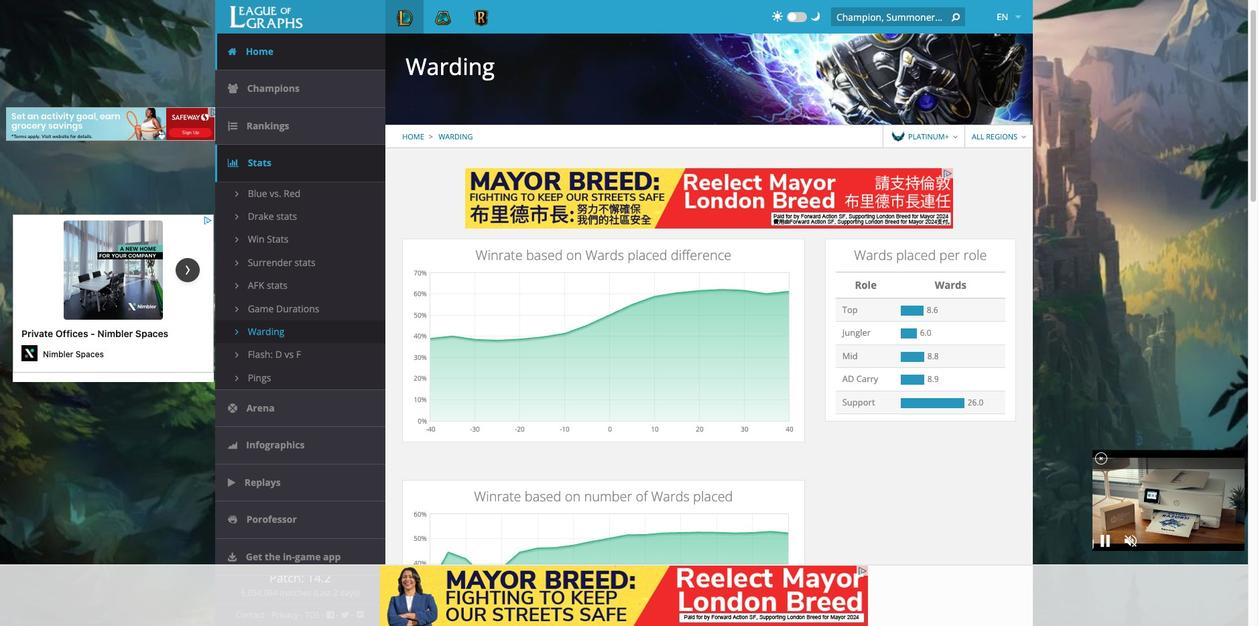Task type: vqa. For each thing, say whether or not it's contained in the screenshot.
per
yes



Task type: describe. For each thing, give the bounding box(es) containing it.
patch:
[[270, 570, 304, 586]]

platinum image
[[891, 129, 907, 145]]

leagueofgraphs.com image
[[228, 6, 304, 28]]

search image
[[953, 13, 961, 21]]

privacy
[[272, 610, 298, 621]]

2 40% from the top
[[414, 559, 427, 568]]

blue
[[248, 187, 267, 200]]

contact - privacy - tos -
[[236, 610, 327, 621]]

mid
[[843, 350, 858, 362]]

porofessor
[[244, 513, 297, 526]]

get
[[246, 550, 262, 563]]

all
[[973, 131, 985, 142]]

-40
[[426, 425, 436, 434]]

0 horizontal spatial placed
[[628, 246, 668, 264]]

26.0
[[968, 397, 984, 408]]

stats link
[[215, 145, 386, 182]]

home image
[[228, 47, 237, 56]]

en
[[998, 11, 1009, 23]]

tos
[[305, 610, 320, 621]]

angle right image for drake stats
[[235, 212, 239, 221]]

arena link
[[215, 390, 386, 427]]

angle down image
[[1020, 133, 1029, 141]]

- left privacy
[[267, 610, 270, 621]]

2 50% from the top
[[414, 534, 427, 543]]

2 30% from the top
[[414, 584, 427, 593]]

drake stats
[[245, 210, 297, 223]]

1 50% from the top
[[414, 311, 427, 320]]

in-
[[283, 550, 295, 563]]

platinum+ link
[[884, 125, 965, 148]]

winrate based on wards placed difference
[[476, 246, 732, 264]]

of
[[636, 488, 648, 506]]

vs.
[[270, 187, 281, 200]]

>
[[429, 131, 433, 142]]

facebook image
[[327, 611, 334, 620]]

stats for surrender stats
[[295, 256, 316, 269]]

pause image
[[1100, 535, 1112, 551]]

angle right image for game durations
[[235, 304, 239, 314]]

2 vertical spatial warding
[[245, 325, 285, 338]]

0 vertical spatial warding link
[[439, 131, 473, 142]]

infographics link
[[215, 428, 386, 464]]

1 10 from the left
[[562, 425, 570, 434]]

afk stats link
[[215, 274, 386, 297]]

role
[[855, 278, 877, 292]]

rankings
[[244, 119, 289, 132]]

angle right image for pings
[[235, 373, 239, 383]]

porofessor image
[[228, 515, 237, 525]]

game durations link
[[215, 297, 386, 321]]

angle right image for warding
[[235, 327, 239, 337]]

get the in-game app link
[[215, 539, 386, 576]]

home for home
[[243, 45, 274, 58]]

home for home > warding
[[403, 131, 424, 142]]

league of legends image
[[397, 10, 413, 26]]

blue vs. red link
[[215, 182, 386, 205]]

1 40% from the top
[[414, 331, 427, 341]]

download image
[[228, 552, 237, 562]]

jungler
[[843, 327, 871, 339]]

all regions
[[973, 131, 1020, 142]]

- left facebook image
[[322, 610, 325, 621]]

1 30 from the left
[[472, 425, 480, 434]]

Champion, Summoner... text field
[[832, 7, 966, 26]]

role
[[964, 246, 988, 264]]

all regions link
[[966, 125, 1034, 148]]

stats for drake stats
[[276, 210, 297, 223]]

top
[[843, 304, 858, 316]]

ad carry
[[843, 373, 879, 385]]

surrender
[[248, 256, 292, 269]]

- left tos
[[300, 610, 303, 621]]

drake stats link
[[215, 205, 386, 228]]

wards placed per role
[[855, 246, 988, 264]]

1 60% from the top
[[414, 289, 427, 298]]

6,054,064
[[241, 588, 278, 599]]

replays link
[[215, 465, 386, 501]]

afk stats
[[245, 279, 288, 292]]

arena
[[244, 402, 275, 415]]

red
[[284, 187, 301, 200]]

arena_logo image
[[228, 404, 237, 413]]

(last
[[314, 588, 331, 599]]

10%
[[414, 395, 427, 404]]

- down 10% on the bottom left of page
[[426, 425, 428, 434]]

angle right image for flash: d vs f
[[235, 350, 239, 360]]

surrender stats
[[245, 256, 316, 269]]

win stats link
[[215, 228, 386, 251]]

durations
[[276, 302, 320, 315]]

replays
[[242, 476, 281, 489]]

matches
[[280, 588, 312, 599]]

play image
[[228, 478, 235, 488]]

pings link
[[215, 367, 386, 390]]

users image
[[228, 84, 238, 93]]

flash: d vs f link
[[215, 344, 386, 367]]

drake
[[248, 210, 274, 223]]

support
[[843, 396, 876, 408]]

1 horizontal spatial home link
[[403, 131, 426, 142]]

2 20 from the left
[[696, 425, 704, 434]]

app
[[323, 550, 341, 563]]

70%
[[414, 268, 427, 278]]

f
[[296, 348, 301, 361]]

tos link
[[305, 610, 320, 621]]

-20
[[515, 425, 525, 434]]

based for wards
[[527, 246, 563, 264]]

game
[[295, 550, 321, 563]]

8.9
[[928, 374, 939, 385]]

get the in-game app
[[244, 550, 341, 563]]

number
[[584, 488, 633, 506]]

home > warding
[[403, 131, 473, 142]]

winrate for winrate based on number of wards placed
[[474, 488, 522, 506]]

2 30 from the left
[[741, 425, 749, 434]]

privacy link
[[272, 610, 298, 621]]

2
[[333, 588, 338, 599]]

-30
[[470, 425, 480, 434]]



Task type: locate. For each thing, give the bounding box(es) containing it.
- right -20
[[560, 425, 562, 434]]

platinum+
[[907, 131, 952, 142]]

angle right image
[[235, 189, 239, 198], [235, 212, 239, 221], [235, 304, 239, 314], [235, 327, 239, 337]]

1 vertical spatial based
[[525, 488, 562, 506]]

angle right image inside surrender stats link
[[235, 258, 239, 267]]

2 60% from the top
[[414, 510, 427, 519]]

0 horizontal spatial 10
[[562, 425, 570, 434]]

2 20% from the top
[[414, 608, 427, 618]]

contact
[[236, 610, 265, 621]]

14.2
[[307, 570, 331, 586]]

2 angle right image from the top
[[235, 258, 239, 267]]

chart area image
[[228, 441, 237, 450]]

warding link
[[439, 131, 473, 142], [215, 321, 386, 344]]

pings
[[245, 371, 271, 384]]

warding down game
[[245, 325, 285, 338]]

2 vertical spatial stats
[[267, 279, 288, 292]]

-10
[[560, 425, 570, 434]]

angle right image for surrender stats
[[235, 258, 239, 267]]

0 vertical spatial 20%
[[414, 374, 427, 383]]

2 horizontal spatial placed
[[897, 246, 937, 264]]

angle right image inside drake stats link
[[235, 212, 239, 221]]

teamfight tactics image
[[435, 10, 451, 26]]

angle right image inside afk stats link
[[235, 281, 239, 291]]

blue vs. red
[[245, 187, 301, 200]]

warding link up the f
[[215, 321, 386, 344]]

1 vertical spatial 50%
[[414, 534, 427, 543]]

2 40 from the left
[[786, 425, 794, 434]]

warding down the teamfight tactics image
[[406, 51, 495, 81]]

2 angle right image from the top
[[235, 212, 239, 221]]

stats inside "link"
[[267, 233, 289, 246]]

surrender stats link
[[215, 251, 386, 274]]

0 horizontal spatial home link
[[215, 34, 386, 70]]

60%
[[414, 289, 427, 298], [414, 510, 427, 519]]

angle right image inside win stats "link"
[[235, 235, 239, 244]]

2 10 from the left
[[651, 425, 659, 434]]

wards
[[586, 246, 624, 264], [855, 246, 893, 264], [935, 278, 967, 292], [652, 488, 690, 506]]

angle right image left win
[[235, 235, 239, 244]]

angle right image inside flash: d vs f link
[[235, 350, 239, 360]]

stats
[[245, 156, 272, 169], [267, 233, 289, 246]]

0 horizontal spatial 30
[[472, 425, 480, 434]]

angle right image inside 'blue vs. red' link
[[235, 189, 239, 198]]

1 vertical spatial home
[[403, 131, 424, 142]]

4 angle right image from the top
[[235, 327, 239, 337]]

1 vertical spatial 30%
[[414, 584, 427, 593]]

on for number
[[565, 488, 581, 506]]

contact link
[[236, 610, 265, 621]]

home link up champions link
[[215, 34, 386, 70]]

warding
[[406, 51, 495, 81], [439, 131, 473, 142], [245, 325, 285, 338]]

angle right image for blue vs. red
[[235, 189, 239, 198]]

home left >
[[403, 131, 424, 142]]

angle right image
[[235, 235, 239, 244], [235, 258, 239, 267], [235, 281, 239, 291], [235, 350, 239, 360], [235, 373, 239, 383]]

1 horizontal spatial 40
[[786, 425, 794, 434]]

rankings link
[[215, 108, 386, 144]]

30%
[[414, 353, 427, 362], [414, 584, 427, 593]]

0 horizontal spatial warding link
[[215, 321, 386, 344]]

bar chart image
[[228, 158, 239, 168]]

0 vertical spatial 40%
[[414, 331, 427, 341]]

1 horizontal spatial 20
[[696, 425, 704, 434]]

flash:
[[248, 348, 273, 361]]

10
[[562, 425, 570, 434], [651, 425, 659, 434]]

angle right image left surrender
[[235, 258, 239, 267]]

warding link right >
[[439, 131, 473, 142]]

40%
[[414, 331, 427, 341], [414, 559, 427, 568]]

difference
[[671, 246, 732, 264]]

1 horizontal spatial warding link
[[439, 131, 473, 142]]

the
[[265, 550, 281, 563]]

1 horizontal spatial placed
[[694, 488, 733, 506]]

winrate
[[476, 246, 523, 264], [474, 488, 522, 506]]

win stats
[[245, 233, 289, 246]]

0%
[[418, 417, 427, 426]]

angle right image inside the pings link
[[235, 373, 239, 383]]

0 horizontal spatial 20
[[517, 425, 525, 434]]

0 vertical spatial 50%
[[414, 311, 427, 320]]

twitter image
[[341, 611, 349, 620]]

afk
[[248, 279, 264, 292]]

5 angle right image from the top
[[235, 373, 239, 383]]

1 vertical spatial on
[[565, 488, 581, 506]]

1 horizontal spatial 10
[[651, 425, 659, 434]]

win
[[248, 233, 265, 246]]

carry
[[857, 373, 879, 385]]

patch: 14.2 6,054,064 matches        (last 2 days)
[[241, 570, 360, 599]]

placed
[[628, 246, 668, 264], [897, 246, 937, 264], [694, 488, 733, 506]]

en link
[[986, 0, 1034, 34]]

0 vertical spatial stats
[[276, 210, 297, 223]]

vs
[[285, 348, 294, 361]]

0 vertical spatial on
[[567, 246, 582, 264]]

0 vertical spatial 60%
[[414, 289, 427, 298]]

champions
[[245, 82, 300, 95]]

en navigation
[[215, 0, 1034, 34]]

angle right image inside the game durations link
[[235, 304, 239, 314]]

1 horizontal spatial home
[[403, 131, 424, 142]]

angle down image
[[952, 133, 960, 141]]

stats down red
[[276, 210, 297, 223]]

legends of runeterra image
[[474, 10, 490, 26]]

champions link
[[215, 71, 386, 107]]

0 vertical spatial home
[[243, 45, 274, 58]]

days)
[[340, 588, 360, 599]]

1 angle right image from the top
[[235, 235, 239, 244]]

home
[[243, 45, 274, 58], [403, 131, 424, 142]]

0 vertical spatial stats
[[245, 156, 272, 169]]

angle right image for afk stats
[[235, 281, 239, 291]]

10 left 0
[[562, 425, 570, 434]]

winrate based on number of wards placed
[[474, 488, 733, 506]]

20% right discord "icon" at the left bottom of page
[[414, 608, 427, 618]]

1 vertical spatial 40%
[[414, 559, 427, 568]]

stats for afk stats
[[267, 279, 288, 292]]

- right facebook image
[[349, 610, 356, 621]]

angle right image left flash:
[[235, 350, 239, 360]]

1 vertical spatial home link
[[403, 131, 426, 142]]

- right -30
[[515, 425, 517, 434]]

6.0
[[921, 327, 932, 339]]

0 vertical spatial home link
[[215, 34, 386, 70]]

list numbered image
[[228, 121, 237, 131]]

8.8
[[928, 350, 939, 362]]

stats right win
[[267, 233, 289, 246]]

ad
[[843, 373, 855, 385]]

0 vertical spatial winrate
[[476, 246, 523, 264]]

angle right image left pings
[[235, 373, 239, 383]]

1 horizontal spatial 30
[[741, 425, 749, 434]]

game durations
[[245, 302, 320, 315]]

- down 2
[[334, 610, 341, 621]]

porofessor link
[[215, 502, 386, 538]]

1 30% from the top
[[414, 353, 427, 362]]

discord image
[[356, 611, 365, 620]]

1 vertical spatial warding
[[439, 131, 473, 142]]

4 angle right image from the top
[[235, 350, 239, 360]]

1 vertical spatial 20%
[[414, 608, 427, 618]]

1 vertical spatial 60%
[[414, 510, 427, 519]]

stats down win stats "link" on the top left of page
[[295, 256, 316, 269]]

advertisement element
[[6, 107, 220, 141], [466, 168, 954, 229], [12, 215, 214, 382], [380, 566, 869, 626]]

on for wards
[[567, 246, 582, 264]]

winrate for winrate based on wards placed difference
[[476, 246, 523, 264]]

warding right >
[[439, 131, 473, 142]]

0 vertical spatial warding
[[406, 51, 495, 81]]

1 20% from the top
[[414, 374, 427, 383]]

game
[[248, 302, 274, 315]]

0 vertical spatial 30%
[[414, 353, 427, 362]]

1 vertical spatial warding link
[[215, 321, 386, 344]]

8.6
[[927, 304, 939, 316]]

sun image
[[773, 11, 783, 22]]

3 angle right image from the top
[[235, 281, 239, 291]]

0
[[608, 425, 612, 434]]

1 angle right image from the top
[[235, 189, 239, 198]]

flash: d vs f
[[245, 348, 301, 361]]

regions
[[987, 131, 1018, 142]]

stats right afk
[[267, 279, 288, 292]]

1 40 from the left
[[428, 425, 436, 434]]

-
[[426, 425, 428, 434], [470, 425, 472, 434], [515, 425, 517, 434], [560, 425, 562, 434], [267, 610, 270, 621], [300, 610, 303, 621], [322, 610, 325, 621], [334, 610, 341, 621], [349, 610, 356, 621]]

- right -40
[[470, 425, 472, 434]]

3 angle right image from the top
[[235, 304, 239, 314]]

30
[[472, 425, 480, 434], [741, 425, 749, 434]]

volume muted image
[[1126, 535, 1138, 551]]

stats
[[276, 210, 297, 223], [295, 256, 316, 269], [267, 279, 288, 292]]

angle right image left afk
[[235, 281, 239, 291]]

stats right bar chart image
[[245, 156, 272, 169]]

1 vertical spatial stats
[[267, 233, 289, 246]]

per
[[940, 246, 961, 264]]

0 horizontal spatial home
[[243, 45, 274, 58]]

1 vertical spatial winrate
[[474, 488, 522, 506]]

home link left >
[[403, 131, 426, 142]]

infographics
[[244, 439, 305, 452]]

1 vertical spatial stats
[[295, 256, 316, 269]]

40
[[428, 425, 436, 434], [786, 425, 794, 434]]

20
[[517, 425, 525, 434], [696, 425, 704, 434]]

1 20 from the left
[[517, 425, 525, 434]]

home link
[[215, 34, 386, 70], [403, 131, 426, 142]]

0 vertical spatial based
[[527, 246, 563, 264]]

20% up 10% on the bottom left of page
[[414, 374, 427, 383]]

0 horizontal spatial 40
[[428, 425, 436, 434]]

on
[[567, 246, 582, 264], [565, 488, 581, 506]]

10 right 0
[[651, 425, 659, 434]]

d
[[275, 348, 282, 361]]

moon image
[[812, 11, 821, 22]]

based for number
[[525, 488, 562, 506]]

home right home image
[[243, 45, 274, 58]]

angle right image for win stats
[[235, 235, 239, 244]]



